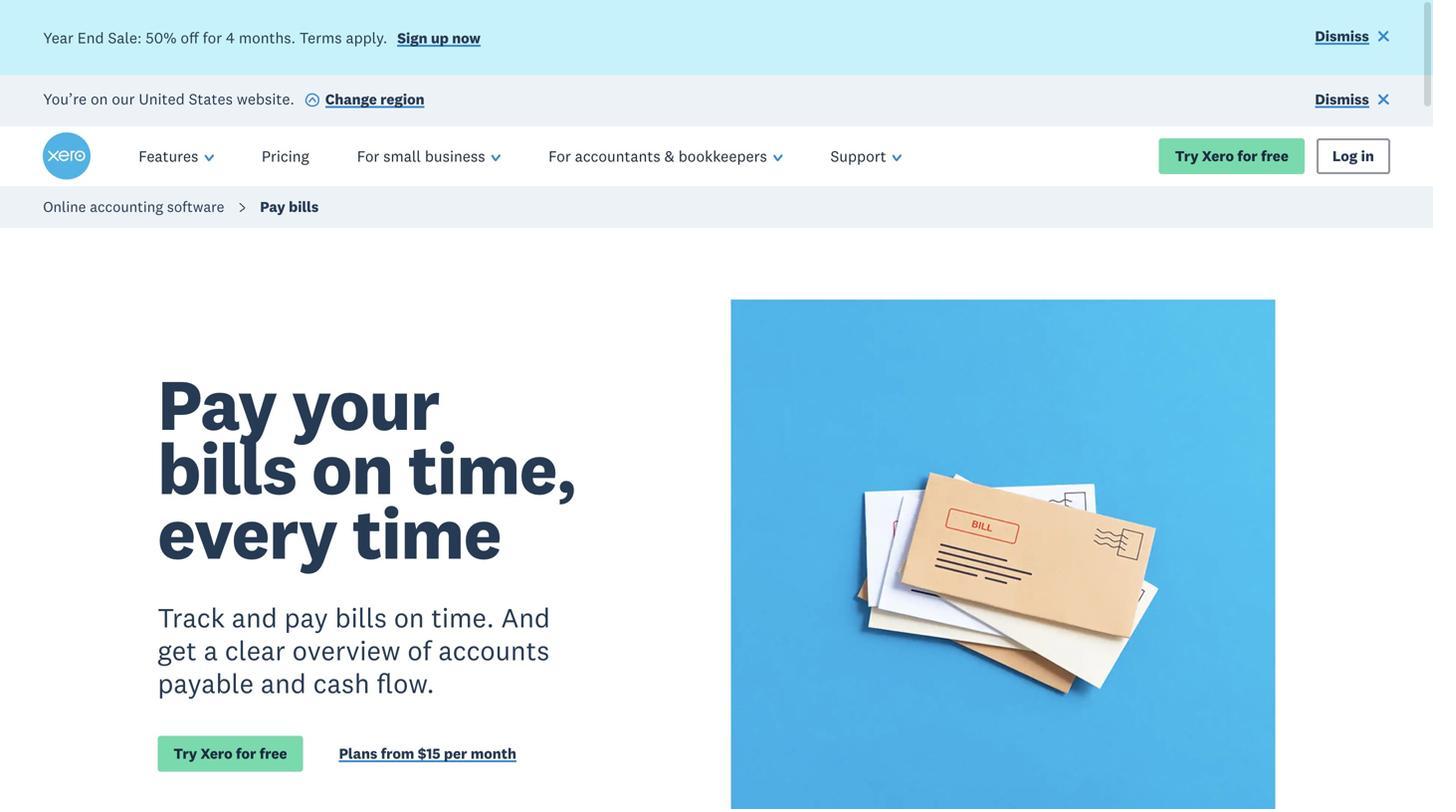 Task type: locate. For each thing, give the bounding box(es) containing it.
accounting
[[90, 198, 163, 216]]

and
[[232, 601, 277, 635], [261, 667, 306, 701]]

0 vertical spatial bills
[[289, 198, 319, 216]]

for left log at the top right of page
[[1238, 147, 1258, 165]]

0 vertical spatial pay
[[260, 198, 286, 216]]

time
[[352, 488, 501, 578]]

1 vertical spatial try
[[174, 745, 197, 763]]

1 for from the left
[[357, 147, 380, 166]]

year
[[43, 28, 73, 47]]

0 vertical spatial try
[[1176, 147, 1199, 165]]

online accounting software link
[[43, 198, 224, 216]]

0 vertical spatial dismiss
[[1316, 27, 1370, 45]]

1 vertical spatial bills
[[158, 424, 297, 513]]

on
[[91, 89, 108, 109], [312, 424, 393, 513], [394, 601, 425, 635]]

1 vertical spatial pay
[[158, 359, 277, 449]]

free
[[1262, 147, 1289, 165], [260, 745, 287, 763]]

1 vertical spatial try xero for free
[[174, 745, 287, 763]]

pay for pay your bills on time, every time
[[158, 359, 277, 449]]

1 vertical spatial xero
[[201, 745, 233, 763]]

0 horizontal spatial try xero for free link
[[158, 736, 303, 772]]

now
[[452, 29, 481, 47]]

your
[[292, 359, 439, 449]]

bills inside track and pay bills on time. and get a clear overview of accounts payable and cash flow.
[[335, 601, 387, 635]]

flow.
[[377, 667, 435, 701]]

&
[[665, 147, 675, 166]]

and left "cash"
[[261, 667, 306, 701]]

0 vertical spatial xero
[[1203, 147, 1235, 165]]

for down payable
[[236, 745, 256, 763]]

0 horizontal spatial free
[[260, 745, 287, 763]]

try
[[1176, 147, 1199, 165], [174, 745, 197, 763]]

track
[[158, 601, 225, 635]]

log
[[1333, 147, 1358, 165]]

0 horizontal spatial try xero for free
[[174, 745, 287, 763]]

for left accountants
[[549, 147, 571, 166]]

sign up now link
[[397, 29, 481, 51]]

0 vertical spatial try xero for free link
[[1160, 139, 1305, 174]]

dismiss for you're on our united states website.
[[1316, 90, 1370, 108]]

1 vertical spatial try xero for free link
[[158, 736, 303, 772]]

for for log in
[[1238, 147, 1258, 165]]

1 vertical spatial dismiss button
[[1316, 89, 1391, 112]]

2 dismiss from the top
[[1316, 90, 1370, 108]]

1 horizontal spatial try xero for free link
[[1160, 139, 1305, 174]]

for
[[357, 147, 380, 166], [549, 147, 571, 166]]

dismiss button
[[1316, 26, 1391, 49], [1316, 89, 1391, 112]]

plans
[[339, 745, 378, 763]]

2 horizontal spatial for
[[1238, 147, 1258, 165]]

for accountants & bookkeepers
[[549, 147, 767, 166]]

2 dismiss button from the top
[[1316, 89, 1391, 112]]

support
[[831, 147, 887, 166]]

try for log in
[[1176, 147, 1199, 165]]

try for plans from $15 per month
[[174, 745, 197, 763]]

1 horizontal spatial for
[[236, 745, 256, 763]]

bills
[[289, 198, 319, 216], [158, 424, 297, 513], [335, 601, 387, 635]]

pay inside breadcrumbs element
[[260, 198, 286, 216]]

0 vertical spatial try xero for free
[[1176, 147, 1289, 165]]

for for plans from $15 per month
[[236, 745, 256, 763]]

0 vertical spatial on
[[91, 89, 108, 109]]

1 vertical spatial and
[[261, 667, 306, 701]]

on inside track and pay bills on time. and get a clear overview of accounts payable and cash flow.
[[394, 601, 425, 635]]

1 horizontal spatial for
[[549, 147, 571, 166]]

free left log at the top right of page
[[1262, 147, 1289, 165]]

for left the '4'
[[203, 28, 222, 47]]

for inside for accountants & bookkeepers 'dropdown button'
[[549, 147, 571, 166]]

change region button
[[305, 90, 425, 113]]

1 vertical spatial free
[[260, 745, 287, 763]]

and left pay
[[232, 601, 277, 635]]

0 vertical spatial free
[[1262, 147, 1289, 165]]

breadcrumbs element
[[0, 186, 1434, 228]]

per
[[444, 745, 467, 763]]

online accounting software
[[43, 198, 224, 216]]

log in
[[1333, 147, 1375, 165]]

support button
[[807, 127, 926, 186]]

0 horizontal spatial try
[[174, 745, 197, 763]]

off
[[181, 28, 199, 47]]

1 horizontal spatial try
[[1176, 147, 1199, 165]]

try xero for free
[[1176, 147, 1289, 165], [174, 745, 287, 763]]

1 dismiss button from the top
[[1316, 26, 1391, 49]]

1 horizontal spatial try xero for free
[[1176, 147, 1289, 165]]

0 horizontal spatial for
[[357, 147, 380, 166]]

xero for plans from $15 per month
[[201, 745, 233, 763]]

bills inside breadcrumbs element
[[289, 198, 319, 216]]

month
[[471, 745, 517, 763]]

payable
[[158, 667, 254, 701]]

1 vertical spatial for
[[1238, 147, 1258, 165]]

2 vertical spatial on
[[394, 601, 425, 635]]

0 horizontal spatial on
[[91, 89, 108, 109]]

pricing link
[[238, 127, 333, 186]]

1 horizontal spatial free
[[1262, 147, 1289, 165]]

1 horizontal spatial on
[[312, 424, 393, 513]]

website.
[[237, 89, 295, 109]]

1 vertical spatial dismiss
[[1316, 90, 1370, 108]]

dismiss button for you're on our united states website.
[[1316, 89, 1391, 112]]

xero homepage image
[[43, 133, 91, 180]]

year end sale: 50% off for 4 months. terms apply. sign up now
[[43, 28, 481, 47]]

a
[[204, 634, 218, 668]]

1 vertical spatial on
[[312, 424, 393, 513]]

0 vertical spatial for
[[203, 28, 222, 47]]

free for plans
[[260, 745, 287, 763]]

for for for accountants & bookkeepers
[[549, 147, 571, 166]]

$15
[[418, 745, 441, 763]]

4
[[226, 28, 235, 47]]

1 dismiss from the top
[[1316, 27, 1370, 45]]

1 horizontal spatial xero
[[1203, 147, 1235, 165]]

dismiss
[[1316, 27, 1370, 45], [1316, 90, 1370, 108]]

of
[[408, 634, 432, 668]]

sale:
[[108, 28, 142, 47]]

0 vertical spatial dismiss button
[[1316, 26, 1391, 49]]

clear
[[225, 634, 286, 668]]

2 vertical spatial bills
[[335, 601, 387, 635]]

2 horizontal spatial on
[[394, 601, 425, 635]]

from
[[381, 745, 415, 763]]

apply.
[[346, 28, 388, 47]]

end
[[77, 28, 104, 47]]

change
[[325, 90, 377, 109]]

0 horizontal spatial xero
[[201, 745, 233, 763]]

for for for small business
[[357, 147, 380, 166]]

for inside for small business dropdown button
[[357, 147, 380, 166]]

0 horizontal spatial for
[[203, 28, 222, 47]]

bookkeepers
[[679, 147, 767, 166]]

2 for from the left
[[549, 147, 571, 166]]

for left small in the left top of the page
[[357, 147, 380, 166]]

2 vertical spatial for
[[236, 745, 256, 763]]

pay bills link
[[260, 198, 319, 216]]

pay inside pay your bills on time, every time
[[158, 359, 277, 449]]

free left plans
[[260, 745, 287, 763]]

pay
[[260, 198, 286, 216], [158, 359, 277, 449]]

bills inside pay your bills on time, every time
[[158, 424, 297, 513]]

for
[[203, 28, 222, 47], [1238, 147, 1258, 165], [236, 745, 256, 763]]

business
[[425, 147, 485, 166]]

xero
[[1203, 147, 1235, 165], [201, 745, 233, 763]]

try xero for free link
[[1160, 139, 1305, 174], [158, 736, 303, 772]]



Task type: vqa. For each thing, say whether or not it's contained in the screenshot.
in
yes



Task type: describe. For each thing, give the bounding box(es) containing it.
up
[[431, 29, 449, 47]]

time.
[[432, 601, 494, 635]]

on inside pay your bills on time, every time
[[312, 424, 393, 513]]

pay your bills on time, every time
[[158, 359, 576, 578]]

features
[[139, 147, 198, 166]]

features button
[[115, 127, 238, 186]]

in
[[1362, 147, 1375, 165]]

try xero for free for plans from $15 per month
[[174, 745, 287, 763]]

accountants
[[575, 147, 661, 166]]

small
[[383, 147, 421, 166]]

and
[[501, 601, 551, 635]]

our
[[112, 89, 135, 109]]

cash
[[313, 667, 370, 701]]

accounts
[[438, 634, 550, 668]]

sign
[[397, 29, 428, 47]]

get
[[158, 634, 197, 668]]

software
[[167, 198, 224, 216]]

overview
[[292, 634, 401, 668]]

you're
[[43, 89, 87, 109]]

xero for log in
[[1203, 147, 1235, 165]]

you're on our united states website.
[[43, 89, 295, 109]]

every
[[158, 488, 337, 578]]

plans from $15 per month link
[[339, 745, 517, 767]]

pay bills
[[260, 198, 319, 216]]

50%
[[146, 28, 177, 47]]

free for log
[[1262, 147, 1289, 165]]

online
[[43, 198, 86, 216]]

try xero for free link for log in
[[1160, 139, 1305, 174]]

months.
[[239, 28, 296, 47]]

states
[[189, 89, 233, 109]]

plans from $15 per month
[[339, 745, 517, 763]]

pay for pay bills
[[260, 198, 286, 216]]

log in link
[[1317, 139, 1391, 174]]

united
[[139, 89, 185, 109]]

terms
[[300, 28, 342, 47]]

region
[[380, 90, 425, 109]]

for small business
[[357, 147, 485, 166]]

0 vertical spatial and
[[232, 601, 277, 635]]

time,
[[408, 424, 576, 513]]

pay
[[284, 601, 328, 635]]

dismiss button for year end sale: 50% off for 4 months. terms apply.
[[1316, 26, 1391, 49]]

change region
[[325, 90, 425, 109]]

try xero for free link for plans from $15 per month
[[158, 736, 303, 772]]

pricing
[[262, 147, 309, 166]]

a small stack of unopened envelopes containing bills. image
[[731, 300, 1276, 809]]

for accountants & bookkeepers button
[[525, 127, 807, 186]]

try xero for free for log in
[[1176, 147, 1289, 165]]

for small business button
[[333, 127, 525, 186]]

track and pay bills on time. and get a clear overview of accounts payable and cash flow.
[[158, 601, 551, 701]]

dismiss for year end sale: 50% off for 4 months. terms apply.
[[1316, 27, 1370, 45]]



